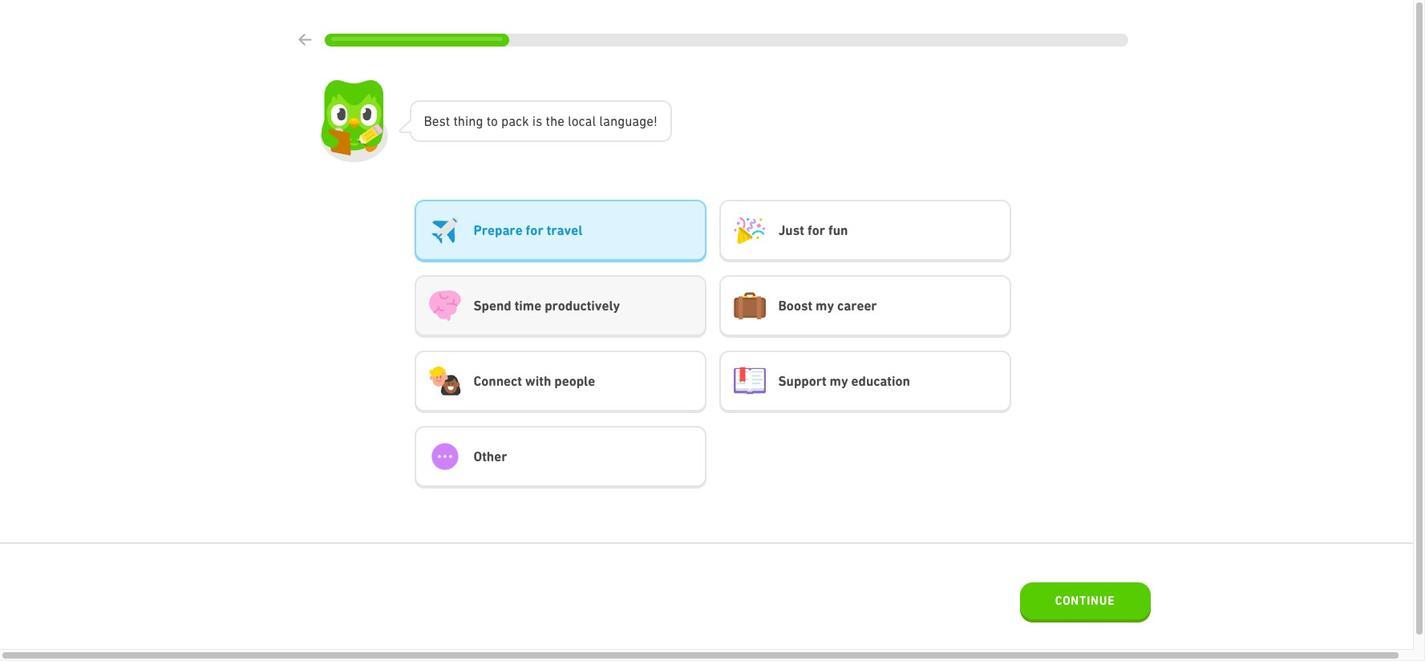 Task type: describe. For each thing, give the bounding box(es) containing it.
fun
[[829, 222, 849, 238]]

1 e from the left
[[432, 113, 439, 129]]

c for o
[[579, 113, 585, 129]]

o for l
[[572, 113, 579, 129]]

productively
[[545, 297, 620, 313]]

4 a from the left
[[633, 113, 640, 129]]

just
[[779, 222, 805, 238]]

c for a
[[516, 113, 522, 129]]

b
[[424, 113, 432, 129]]

Connect with people radio
[[414, 350, 707, 413]]

Other radio
[[414, 426, 707, 488]]

support
[[779, 373, 827, 389]]

t h i n g
[[454, 113, 484, 129]]

boost
[[779, 297, 813, 313]]

t for t h i n g
[[454, 113, 458, 129]]

2 g from the left
[[618, 113, 625, 129]]

!
[[654, 113, 658, 129]]

o for t
[[491, 113, 498, 129]]

just for fun
[[779, 222, 849, 238]]

with
[[525, 373, 552, 389]]

prepare for travel
[[474, 222, 583, 238]]

2 s from the left
[[536, 113, 543, 129]]

t o
[[487, 113, 498, 129]]

education
[[852, 373, 911, 389]]

time
[[515, 297, 542, 313]]

my for support
[[830, 373, 849, 389]]

2 n from the left
[[611, 113, 618, 129]]

2 l from the left
[[593, 113, 596, 129]]

h for e
[[550, 113, 558, 129]]

2 a from the left
[[585, 113, 593, 129]]

3 e from the left
[[647, 113, 654, 129]]

for for fun
[[808, 222, 826, 238]]

Prepare for travel radio
[[414, 200, 707, 262]]



Task type: vqa. For each thing, say whether or not it's contained in the screenshot.
second t from right
yes



Task type: locate. For each thing, give the bounding box(es) containing it.
u
[[625, 113, 633, 129]]

t h e
[[546, 113, 565, 129]]

prepare
[[474, 222, 523, 238]]

e right u
[[647, 113, 654, 129]]

e left "l o c a l"
[[558, 113, 565, 129]]

h right b e s t at the top left of page
[[458, 113, 465, 129]]

4 t from the left
[[546, 113, 550, 129]]

2 o from the left
[[572, 113, 579, 129]]

0 horizontal spatial s
[[439, 113, 446, 129]]

0 horizontal spatial c
[[516, 113, 522, 129]]

t right b at the left top
[[446, 113, 450, 129]]

3 t from the left
[[487, 113, 491, 129]]

2 h from the left
[[550, 113, 558, 129]]

2 i from the left
[[533, 113, 536, 129]]

3 g from the left
[[640, 113, 647, 129]]

my right the support
[[830, 373, 849, 389]]

g
[[476, 113, 484, 129], [618, 113, 625, 129], [640, 113, 647, 129]]

1 vertical spatial my
[[830, 373, 849, 389]]

l left l a n g u a g e !
[[593, 113, 596, 129]]

o right t h e
[[572, 113, 579, 129]]

c right p at left
[[516, 113, 522, 129]]

0 horizontal spatial h
[[458, 113, 465, 129]]

t right b e s t at the top left of page
[[454, 113, 458, 129]]

Boost my career radio
[[719, 275, 1011, 338]]

0 vertical spatial my
[[816, 297, 835, 313]]

1 horizontal spatial o
[[572, 113, 579, 129]]

1 i from the left
[[465, 113, 469, 129]]

0 horizontal spatial i
[[465, 113, 469, 129]]

for for travel
[[526, 222, 544, 238]]

1 horizontal spatial for
[[808, 222, 826, 238]]

1 horizontal spatial i
[[533, 113, 536, 129]]

a
[[509, 113, 516, 129], [585, 113, 593, 129], [603, 113, 611, 129], [633, 113, 640, 129]]

0 horizontal spatial l
[[568, 113, 572, 129]]

t left p at left
[[487, 113, 491, 129]]

s right b at the left top
[[439, 113, 446, 129]]

for left travel
[[526, 222, 544, 238]]

l right "l o c a l"
[[600, 113, 603, 129]]

a left k
[[509, 113, 516, 129]]

1 horizontal spatial l
[[593, 113, 596, 129]]

s
[[439, 113, 446, 129], [536, 113, 543, 129]]

1 t from the left
[[446, 113, 450, 129]]

3 l from the left
[[600, 113, 603, 129]]

0 horizontal spatial n
[[469, 113, 476, 129]]

i
[[465, 113, 469, 129], [533, 113, 536, 129]]

i right k
[[533, 113, 536, 129]]

l for l o c a l
[[568, 113, 572, 129]]

o
[[491, 113, 498, 129], [572, 113, 579, 129]]

i s
[[533, 113, 543, 129]]

n left u
[[611, 113, 618, 129]]

2 horizontal spatial l
[[600, 113, 603, 129]]

2 for from the left
[[808, 222, 826, 238]]

2 e from the left
[[558, 113, 565, 129]]

my inside option
[[816, 297, 835, 313]]

0 horizontal spatial g
[[476, 113, 484, 129]]

1 for from the left
[[526, 222, 544, 238]]

a left !
[[633, 113, 640, 129]]

1 horizontal spatial h
[[550, 113, 558, 129]]

n left 't o'
[[469, 113, 476, 129]]

l a n g u a g e !
[[600, 113, 658, 129]]

s right k
[[536, 113, 543, 129]]

a left u
[[603, 113, 611, 129]]

1 horizontal spatial g
[[618, 113, 625, 129]]

my right boost
[[816, 297, 835, 313]]

Support my education radio
[[719, 350, 1011, 413]]

1 a from the left
[[509, 113, 516, 129]]

p a c k
[[502, 113, 529, 129]]

1 o from the left
[[491, 113, 498, 129]]

l for l a n g u a g e !
[[600, 113, 603, 129]]

1 l from the left
[[568, 113, 572, 129]]

0 horizontal spatial for
[[526, 222, 544, 238]]

e
[[432, 113, 439, 129], [558, 113, 565, 129], [647, 113, 654, 129]]

o left p at left
[[491, 113, 498, 129]]

k
[[522, 113, 529, 129]]

0 horizontal spatial e
[[432, 113, 439, 129]]

boost my career
[[779, 297, 878, 313]]

c
[[516, 113, 522, 129], [579, 113, 585, 129]]

support my education
[[779, 373, 911, 389]]

i left 't o'
[[465, 113, 469, 129]]

0 horizontal spatial o
[[491, 113, 498, 129]]

1 n from the left
[[469, 113, 476, 129]]

spend
[[474, 297, 512, 313]]

travel
[[547, 222, 583, 238]]

n
[[469, 113, 476, 129], [611, 113, 618, 129]]

2 c from the left
[[579, 113, 585, 129]]

2 horizontal spatial g
[[640, 113, 647, 129]]

1 horizontal spatial n
[[611, 113, 618, 129]]

1 h from the left
[[458, 113, 465, 129]]

2 t from the left
[[454, 113, 458, 129]]

l o c a l
[[568, 113, 596, 129]]

1 c from the left
[[516, 113, 522, 129]]

connect with people
[[474, 373, 596, 389]]

2 horizontal spatial e
[[647, 113, 654, 129]]

progress bar
[[325, 34, 1129, 47]]

Just for fun radio
[[719, 200, 1011, 262]]

p
[[502, 113, 509, 129]]

l
[[568, 113, 572, 129], [593, 113, 596, 129], [600, 113, 603, 129]]

my inside radio
[[830, 373, 849, 389]]

t
[[446, 113, 450, 129], [454, 113, 458, 129], [487, 113, 491, 129], [546, 113, 550, 129]]

other
[[474, 448, 508, 464]]

for left fun
[[808, 222, 826, 238]]

Spend time productively radio
[[414, 275, 707, 338]]

career
[[838, 297, 878, 313]]

t for t o
[[487, 113, 491, 129]]

3 a from the left
[[603, 113, 611, 129]]

connect
[[474, 373, 522, 389]]

people
[[555, 373, 596, 389]]

h
[[458, 113, 465, 129], [550, 113, 558, 129]]

continue button
[[1020, 583, 1151, 623]]

a right t h e
[[585, 113, 593, 129]]

1 g from the left
[[476, 113, 484, 129]]

spend time productively
[[474, 297, 620, 313]]

1 horizontal spatial s
[[536, 113, 543, 129]]

t right i s
[[546, 113, 550, 129]]

my for boost
[[816, 297, 835, 313]]

1 s from the left
[[439, 113, 446, 129]]

for
[[526, 222, 544, 238], [808, 222, 826, 238]]

1 horizontal spatial e
[[558, 113, 565, 129]]

b e s t
[[424, 113, 450, 129]]

continue
[[1056, 594, 1116, 608]]

e left the t h i n g in the top of the page
[[432, 113, 439, 129]]

h right i s
[[550, 113, 558, 129]]

h for i
[[458, 113, 465, 129]]

my
[[816, 297, 835, 313], [830, 373, 849, 389]]

t for t h e
[[546, 113, 550, 129]]

1 horizontal spatial c
[[579, 113, 585, 129]]

l right t h e
[[568, 113, 572, 129]]

c right t h e
[[579, 113, 585, 129]]



